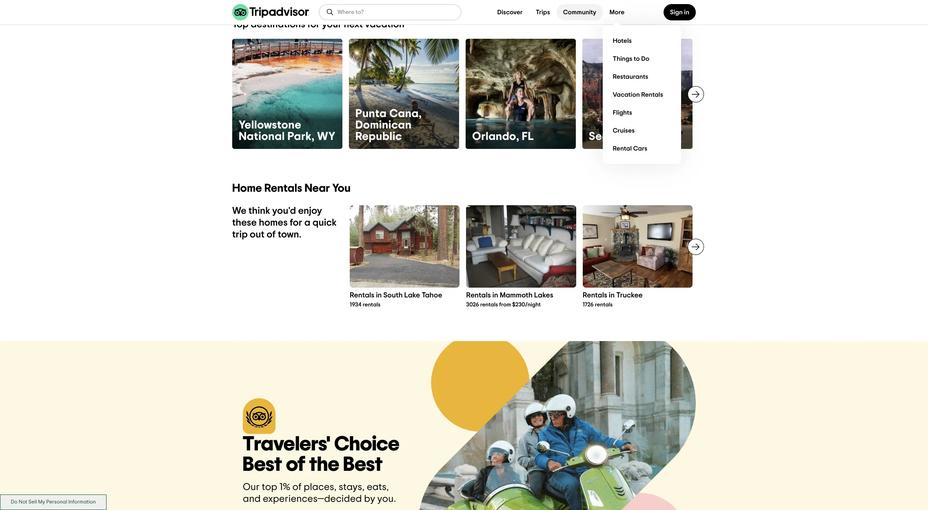 Task type: describe. For each thing, give the bounding box(es) containing it.
you.
[[377, 494, 396, 504]]

2 best from the left
[[343, 455, 383, 475]]

south
[[383, 292, 403, 299]]

do not sell my personal information
[[11, 500, 96, 505]]

rentals inside rentals in south lake tahoe 1934 rentals
[[363, 302, 381, 308]]

rentals in truckee 1726 rentals
[[583, 292, 643, 308]]

top
[[262, 482, 277, 492]]

vacation rentals link
[[610, 86, 675, 104]]

punta cana, dominican republic link
[[349, 39, 459, 149]]

Search search field
[[338, 9, 454, 16]]

previous image
[[227, 89, 237, 99]]

vacation
[[365, 20, 404, 29]]

orlando,
[[472, 131, 519, 142]]

your
[[322, 20, 342, 29]]

eats,
[[367, 482, 389, 492]]

town.
[[278, 230, 301, 240]]

top
[[232, 20, 249, 29]]

cana,
[[389, 108, 422, 120]]

home
[[232, 183, 262, 194]]

next
[[344, 20, 363, 29]]

hotels
[[613, 37, 632, 44]]

destinations
[[251, 20, 305, 29]]

you'd
[[272, 206, 296, 216]]

rentals up you'd
[[264, 183, 302, 194]]

near
[[305, 183, 330, 194]]

of for travelers'
[[286, 455, 305, 475]]

travelers' choice best of the best
[[243, 434, 400, 475]]

rentals for rentals in truckee
[[583, 292, 607, 299]]

do inside do not sell my personal information button
[[11, 500, 17, 505]]

previous image
[[345, 242, 355, 252]]

sign
[[670, 9, 683, 16]]

1726
[[583, 302, 594, 308]]

mammoth
[[500, 292, 533, 299]]

more
[[610, 9, 625, 16]]

community
[[563, 9, 596, 16]]

az
[[635, 131, 650, 142]]

a
[[304, 218, 310, 228]]

0 vertical spatial for
[[307, 20, 320, 29]]

rentals inside rentals in mammoth lakes 3026 rentals from $230/night
[[480, 302, 498, 308]]

you
[[332, 183, 351, 194]]

in inside "link"
[[684, 9, 689, 16]]

rentals for rentals in south lake tahoe
[[350, 292, 374, 299]]

restaurants link
[[610, 68, 675, 86]]

rental cars link
[[610, 140, 675, 158]]

community button
[[557, 4, 603, 20]]

travelers'
[[243, 434, 330, 455]]

rentals in mammoth lakes 3026 rentals from $230/night
[[466, 292, 553, 308]]

our
[[243, 482, 260, 492]]

we think you'd enjoy these homes for a quick trip out of town.
[[232, 206, 337, 240]]

choice
[[334, 434, 400, 455]]

vacation
[[613, 91, 640, 98]]

lakes
[[534, 292, 553, 299]]

information
[[68, 500, 96, 505]]

discover button
[[491, 4, 529, 20]]

1934
[[350, 302, 361, 308]]

yellowstone national park, wy link
[[232, 39, 342, 149]]

discover
[[497, 9, 523, 16]]

restaurants
[[613, 73, 648, 80]]

vacation rentals
[[613, 91, 663, 98]]

the
[[309, 455, 340, 475]]

dominican
[[356, 120, 412, 131]]

next image for top destinations for your next vacation
[[691, 89, 701, 99]]

3026
[[466, 302, 479, 308]]

quick
[[313, 218, 337, 228]]

search image
[[326, 8, 334, 16]]

cars
[[633, 145, 647, 152]]

of for our
[[292, 482, 302, 492]]

and
[[243, 494, 261, 504]]

rentals down restaurants link
[[641, 91, 663, 98]]

experiences—decided
[[263, 494, 362, 504]]

think
[[249, 206, 270, 216]]

tripadvisor image
[[232, 4, 309, 20]]

things to do link
[[610, 50, 675, 68]]

rental cars
[[613, 145, 647, 152]]

these
[[232, 218, 257, 228]]



Task type: vqa. For each thing, say whether or not it's contained in the screenshot.
the WY
yes



Task type: locate. For each thing, give the bounding box(es) containing it.
things
[[613, 55, 632, 62]]

rentals inside rentals in mammoth lakes 3026 rentals from $230/night
[[466, 292, 491, 299]]

for inside we think you'd enjoy these homes for a quick trip out of town.
[[290, 218, 302, 228]]

sign in
[[670, 9, 689, 16]]

sedona,
[[589, 131, 633, 142]]

trip
[[232, 230, 248, 240]]

punta cana, dominican republic
[[356, 108, 422, 142]]

in for rentals in south lake tahoe
[[376, 292, 382, 299]]

enjoy
[[298, 206, 322, 216]]

my
[[38, 500, 45, 505]]

punta
[[356, 108, 387, 120]]

rentals up 1726
[[583, 292, 607, 299]]

of inside we think you'd enjoy these homes for a quick trip out of town.
[[267, 230, 276, 240]]

park,
[[288, 131, 315, 142]]

2 horizontal spatial rentals
[[595, 302, 613, 308]]

more button
[[603, 4, 631, 20]]

of
[[267, 230, 276, 240], [286, 455, 305, 475], [292, 482, 302, 492]]

rentals inside rentals in truckee 1726 rentals
[[583, 292, 607, 299]]

in right sign
[[684, 9, 689, 16]]

yellowstone
[[239, 120, 301, 131]]

do
[[641, 55, 649, 62], [11, 500, 17, 505]]

rentals
[[363, 302, 381, 308], [480, 302, 498, 308], [595, 302, 613, 308]]

0 vertical spatial next image
[[691, 89, 701, 99]]

wy
[[317, 131, 336, 142]]

our top 1% of places, stays, eats, and experiences—decided by you.
[[243, 482, 396, 504]]

stays,
[[339, 482, 365, 492]]

republic
[[356, 131, 402, 142]]

out
[[250, 230, 265, 240]]

sign in link
[[664, 4, 696, 20]]

1 horizontal spatial rentals
[[480, 302, 498, 308]]

cruises
[[613, 127, 635, 134]]

1 horizontal spatial do
[[641, 55, 649, 62]]

yellowstone national park, wy
[[239, 120, 336, 142]]

in for rentals in mammoth lakes
[[492, 292, 498, 299]]

homes
[[259, 218, 288, 228]]

rentals in south lake tahoe 1934 rentals
[[350, 292, 442, 308]]

home rentals near you
[[232, 183, 351, 194]]

for left a
[[290, 218, 302, 228]]

things to do
[[613, 55, 649, 62]]

rentals up 3026
[[466, 292, 491, 299]]

rentals right 1726
[[595, 302, 613, 308]]

0 vertical spatial do
[[641, 55, 649, 62]]

not
[[19, 500, 27, 505]]

in inside rentals in south lake tahoe 1934 rentals
[[376, 292, 382, 299]]

sell
[[28, 500, 37, 505]]

next image
[[691, 89, 701, 99], [691, 242, 701, 252]]

do inside things to do link
[[641, 55, 649, 62]]

national
[[239, 131, 285, 142]]

None search field
[[320, 5, 461, 20]]

best up 'stays,'
[[343, 455, 383, 475]]

sedona, az
[[589, 131, 650, 142]]

0 horizontal spatial best
[[243, 455, 282, 475]]

rentals for rentals in mammoth lakes
[[466, 292, 491, 299]]

in left mammoth
[[492, 292, 498, 299]]

do right to
[[641, 55, 649, 62]]

rentals right 1934
[[363, 302, 381, 308]]

in left truckee
[[609, 292, 615, 299]]

orlando, fl
[[472, 131, 534, 142]]

trips
[[536, 9, 550, 16]]

by
[[364, 494, 375, 504]]

0 horizontal spatial do
[[11, 500, 17, 505]]

of inside "our top 1% of places, stays, eats, and experiences—decided by you."
[[292, 482, 302, 492]]

orlando, fl link
[[466, 39, 576, 149]]

to
[[634, 55, 640, 62]]

trips button
[[529, 4, 557, 20]]

best
[[243, 455, 282, 475], [343, 455, 383, 475]]

1 rentals from the left
[[363, 302, 381, 308]]

in left south
[[376, 292, 382, 299]]

in
[[684, 9, 689, 16], [376, 292, 382, 299], [492, 292, 498, 299], [609, 292, 615, 299]]

1 horizontal spatial for
[[307, 20, 320, 29]]

places,
[[304, 482, 337, 492]]

personal
[[46, 500, 67, 505]]

of right 1%
[[292, 482, 302, 492]]

for
[[307, 20, 320, 29], [290, 218, 302, 228]]

rentals inside rentals in south lake tahoe 1934 rentals
[[350, 292, 374, 299]]

from
[[499, 302, 511, 308]]

truckee
[[616, 292, 643, 299]]

1 next image from the top
[[691, 89, 701, 99]]

best up top
[[243, 455, 282, 475]]

do left not
[[11, 500, 17, 505]]

0 horizontal spatial rentals
[[363, 302, 381, 308]]

0 vertical spatial of
[[267, 230, 276, 240]]

fl
[[522, 131, 534, 142]]

do not sell my personal information button
[[0, 495, 107, 510]]

1 vertical spatial of
[[286, 455, 305, 475]]

2 vertical spatial of
[[292, 482, 302, 492]]

1 horizontal spatial best
[[343, 455, 383, 475]]

rental
[[613, 145, 632, 152]]

1%
[[279, 482, 290, 492]]

we
[[232, 206, 246, 216]]

of down homes
[[267, 230, 276, 240]]

1 vertical spatial do
[[11, 500, 17, 505]]

2 next image from the top
[[691, 242, 701, 252]]

in inside rentals in truckee 1726 rentals
[[609, 292, 615, 299]]

rentals inside rentals in truckee 1726 rentals
[[595, 302, 613, 308]]

in inside rentals in mammoth lakes 3026 rentals from $230/night
[[492, 292, 498, 299]]

next image for we think you'd enjoy these homes for a quick trip out of town.
[[691, 242, 701, 252]]

flights link
[[610, 104, 675, 122]]

cruises link
[[610, 122, 675, 140]]

menu
[[603, 25, 681, 164]]

rentals
[[641, 91, 663, 98], [264, 183, 302, 194], [350, 292, 374, 299], [466, 292, 491, 299], [583, 292, 607, 299]]

top destinations for your next vacation
[[232, 20, 404, 29]]

sedona, az link
[[582, 39, 693, 149]]

2 rentals from the left
[[480, 302, 498, 308]]

1 best from the left
[[243, 455, 282, 475]]

$230/night
[[512, 302, 541, 308]]

for left your
[[307, 20, 320, 29]]

rentals up 1934
[[350, 292, 374, 299]]

of up 1%
[[286, 455, 305, 475]]

menu containing hotels
[[603, 25, 681, 164]]

3 rentals from the left
[[595, 302, 613, 308]]

of inside travelers' choice best of the best
[[286, 455, 305, 475]]

0 horizontal spatial for
[[290, 218, 302, 228]]

rentals left from
[[480, 302, 498, 308]]

tahoe
[[422, 292, 442, 299]]

flights
[[613, 109, 632, 116]]

1 vertical spatial for
[[290, 218, 302, 228]]

hotels link
[[610, 32, 675, 50]]

in for rentals in truckee
[[609, 292, 615, 299]]

1 vertical spatial next image
[[691, 242, 701, 252]]



